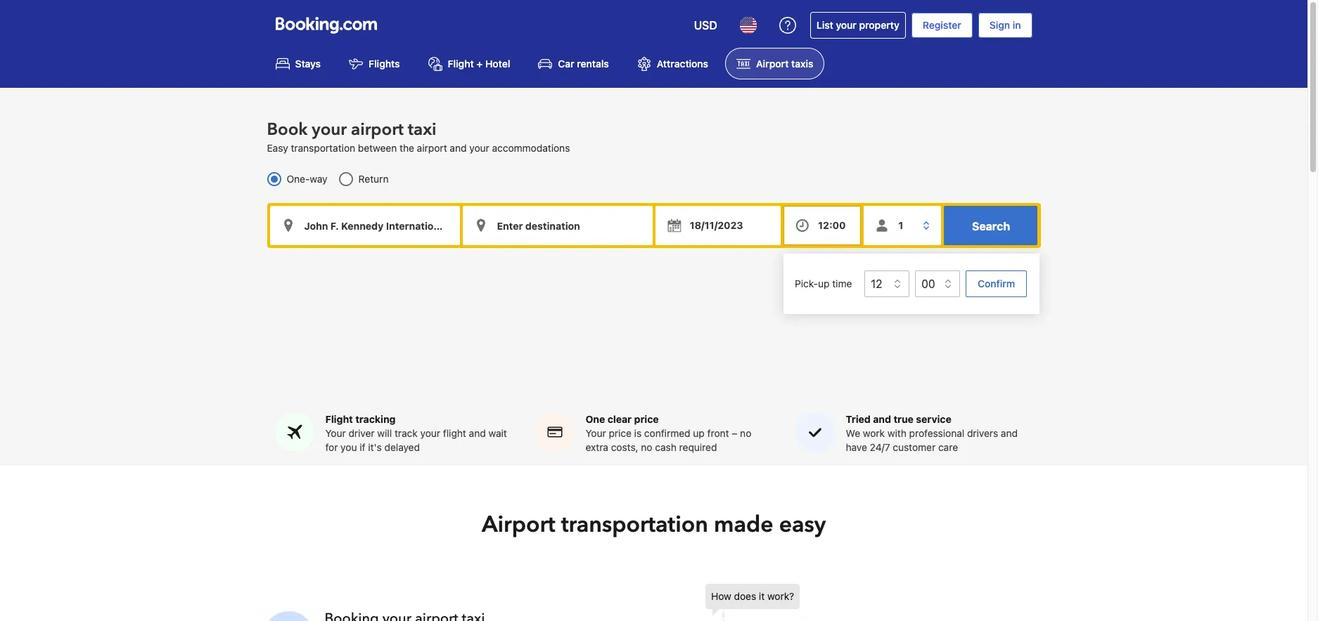 Task type: locate. For each thing, give the bounding box(es) containing it.
accommodations
[[492, 142, 570, 154]]

airport taxis
[[756, 58, 813, 70]]

your right track
[[420, 428, 440, 440]]

it's
[[368, 442, 382, 454]]

0 vertical spatial airport
[[756, 58, 789, 70]]

airport up between
[[351, 118, 404, 142]]

1 horizontal spatial up
[[818, 278, 830, 290]]

car
[[558, 58, 574, 70]]

1 horizontal spatial price
[[634, 414, 659, 426]]

register link
[[911, 13, 973, 38]]

will
[[377, 428, 392, 440]]

work?
[[767, 591, 794, 603]]

0 vertical spatial flight
[[448, 58, 474, 70]]

attractions
[[657, 58, 708, 70]]

confirm button
[[966, 271, 1027, 298]]

flight inside "flight tracking your driver will track your flight and wait for you if it's delayed"
[[325, 414, 353, 426]]

0 vertical spatial airport
[[351, 118, 404, 142]]

0 horizontal spatial up
[[693, 428, 705, 440]]

work
[[863, 428, 885, 440]]

price up is
[[634, 414, 659, 426]]

easy
[[779, 510, 826, 541]]

your right book
[[312, 118, 347, 142]]

service
[[916, 414, 951, 426]]

list
[[816, 19, 833, 31]]

if
[[360, 442, 365, 454]]

1 horizontal spatial airport
[[756, 58, 789, 70]]

car rentals link
[[527, 48, 620, 80]]

customer
[[893, 442, 936, 454]]

0 vertical spatial no
[[740, 428, 751, 440]]

airport down taxi
[[417, 142, 447, 154]]

list your property link
[[810, 12, 906, 39]]

flight inside "link"
[[448, 58, 474, 70]]

one-way
[[287, 173, 327, 185]]

1 horizontal spatial airport
[[417, 142, 447, 154]]

your down one
[[586, 428, 606, 440]]

0 horizontal spatial price
[[609, 428, 632, 440]]

1 horizontal spatial your
[[586, 428, 606, 440]]

Enter pick-up location text field
[[270, 206, 460, 246]]

transportation
[[291, 142, 355, 154], [561, 510, 708, 541]]

sign
[[989, 19, 1010, 31]]

price
[[634, 414, 659, 426], [609, 428, 632, 440]]

up up required
[[693, 428, 705, 440]]

tracking
[[355, 414, 396, 426]]

up left time
[[818, 278, 830, 290]]

+
[[476, 58, 483, 70]]

airport
[[351, 118, 404, 142], [417, 142, 447, 154]]

0 horizontal spatial your
[[325, 428, 346, 440]]

you
[[341, 442, 357, 454]]

property
[[859, 19, 899, 31]]

drivers
[[967, 428, 998, 440]]

and right the
[[450, 142, 467, 154]]

your right list
[[836, 19, 857, 31]]

0 horizontal spatial flight
[[325, 414, 353, 426]]

1 your from the left
[[325, 428, 346, 440]]

your left accommodations
[[469, 142, 489, 154]]

price down clear
[[609, 428, 632, 440]]

no right –
[[740, 428, 751, 440]]

stays link
[[264, 48, 332, 80]]

tried and true service we work with professional drivers and have 24/7 customer care
[[846, 414, 1018, 454]]

18/11/2023 button
[[655, 206, 781, 246]]

and
[[450, 142, 467, 154], [873, 414, 891, 426], [469, 428, 486, 440], [1001, 428, 1018, 440]]

easy
[[267, 142, 288, 154]]

up inside one clear price your price is confirmed up front – no extra costs, no cash required
[[693, 428, 705, 440]]

sign in link
[[978, 13, 1032, 38]]

1 vertical spatial up
[[693, 428, 705, 440]]

with
[[887, 428, 907, 440]]

Enter destination text field
[[462, 206, 652, 246]]

0 vertical spatial transportation
[[291, 142, 355, 154]]

is
[[634, 428, 642, 440]]

no down is
[[641, 442, 652, 454]]

1 vertical spatial airport
[[482, 510, 555, 541]]

pick-
[[795, 278, 818, 290]]

your
[[836, 19, 857, 31], [312, 118, 347, 142], [469, 142, 489, 154], [420, 428, 440, 440]]

costs,
[[611, 442, 638, 454]]

airport
[[756, 58, 789, 70], [482, 510, 555, 541]]

airport transportation made easy
[[482, 510, 826, 541]]

flight
[[443, 428, 466, 440]]

wait
[[488, 428, 507, 440]]

hotel
[[485, 58, 510, 70]]

1 vertical spatial no
[[641, 442, 652, 454]]

booking airport taxi image
[[705, 585, 1001, 622], [263, 612, 313, 622]]

the
[[400, 142, 414, 154]]

flight
[[448, 58, 474, 70], [325, 414, 353, 426]]

search
[[972, 220, 1010, 233]]

0 vertical spatial up
[[818, 278, 830, 290]]

your up the for
[[325, 428, 346, 440]]

no
[[740, 428, 751, 440], [641, 442, 652, 454]]

how does it work?
[[711, 591, 794, 603]]

how
[[711, 591, 731, 603]]

flight up 'driver'
[[325, 414, 353, 426]]

we
[[846, 428, 860, 440]]

0 horizontal spatial transportation
[[291, 142, 355, 154]]

way
[[310, 173, 327, 185]]

booking.com online hotel reservations image
[[275, 17, 377, 34]]

up
[[818, 278, 830, 290], [693, 428, 705, 440]]

1 vertical spatial flight
[[325, 414, 353, 426]]

0 horizontal spatial airport
[[482, 510, 555, 541]]

flight for flight + hotel
[[448, 58, 474, 70]]

1 horizontal spatial flight
[[448, 58, 474, 70]]

0 horizontal spatial no
[[641, 442, 652, 454]]

have
[[846, 442, 867, 454]]

flight left +
[[448, 58, 474, 70]]

0 horizontal spatial booking airport taxi image
[[263, 612, 313, 622]]

1 vertical spatial price
[[609, 428, 632, 440]]

and up the work
[[873, 414, 891, 426]]

2 your from the left
[[586, 428, 606, 440]]

and left wait
[[469, 428, 486, 440]]

sign in
[[989, 19, 1021, 31]]

1 horizontal spatial transportation
[[561, 510, 708, 541]]



Task type: vqa. For each thing, say whether or not it's contained in the screenshot.
CARE
yes



Task type: describe. For each thing, give the bounding box(es) containing it.
flight tracking your driver will track your flight and wait for you if it's delayed
[[325, 414, 507, 454]]

track
[[395, 428, 418, 440]]

time
[[832, 278, 852, 290]]

rentals
[[577, 58, 609, 70]]

transportation inside book your airport taxi easy transportation between the airport and your accommodations
[[291, 142, 355, 154]]

made
[[714, 510, 773, 541]]

airport for airport taxis
[[756, 58, 789, 70]]

register
[[923, 19, 961, 31]]

in
[[1013, 19, 1021, 31]]

it
[[759, 591, 765, 603]]

usd button
[[686, 8, 726, 42]]

24/7
[[870, 442, 890, 454]]

list your property
[[816, 19, 899, 31]]

and inside book your airport taxi easy transportation between the airport and your accommodations
[[450, 142, 467, 154]]

pick-up time
[[795, 278, 852, 290]]

tried
[[846, 414, 871, 426]]

car rentals
[[558, 58, 609, 70]]

0 horizontal spatial airport
[[351, 118, 404, 142]]

flight + hotel
[[448, 58, 510, 70]]

clear
[[608, 414, 632, 426]]

book your airport taxi easy transportation between the airport and your accommodations
[[267, 118, 570, 154]]

one clear price your price is confirmed up front – no extra costs, no cash required
[[586, 414, 751, 454]]

1 horizontal spatial booking airport taxi image
[[705, 585, 1001, 622]]

airport taxis link
[[725, 48, 825, 80]]

usd
[[694, 19, 717, 32]]

does
[[734, 591, 756, 603]]

return
[[358, 173, 389, 185]]

flights
[[369, 58, 400, 70]]

care
[[938, 442, 958, 454]]

your inside "flight tracking your driver will track your flight and wait for you if it's delayed"
[[325, 428, 346, 440]]

between
[[358, 142, 397, 154]]

one-
[[287, 173, 310, 185]]

1 vertical spatial airport
[[417, 142, 447, 154]]

attractions link
[[626, 48, 720, 80]]

for
[[325, 442, 338, 454]]

12:00
[[818, 220, 846, 232]]

delayed
[[384, 442, 420, 454]]

flight for flight tracking your driver will track your flight and wait for you if it's delayed
[[325, 414, 353, 426]]

front
[[707, 428, 729, 440]]

and right drivers
[[1001, 428, 1018, 440]]

driver
[[348, 428, 375, 440]]

your inside "flight tracking your driver will track your flight and wait for you if it's delayed"
[[420, 428, 440, 440]]

book
[[267, 118, 308, 142]]

taxi
[[408, 118, 436, 142]]

1 vertical spatial transportation
[[561, 510, 708, 541]]

taxis
[[791, 58, 813, 70]]

and inside "flight tracking your driver will track your flight and wait for you if it's delayed"
[[469, 428, 486, 440]]

one
[[586, 414, 605, 426]]

extra
[[586, 442, 608, 454]]

airport for airport transportation made easy
[[482, 510, 555, 541]]

–
[[732, 428, 737, 440]]

true
[[894, 414, 914, 426]]

confirmed
[[644, 428, 690, 440]]

18/11/2023
[[690, 220, 743, 232]]

confirm
[[978, 278, 1015, 290]]

flights link
[[338, 48, 411, 80]]

1 horizontal spatial no
[[740, 428, 751, 440]]

0 vertical spatial price
[[634, 414, 659, 426]]

professional
[[909, 428, 964, 440]]

required
[[679, 442, 717, 454]]

search button
[[944, 206, 1038, 246]]

stays
[[295, 58, 321, 70]]

12:00 button
[[784, 206, 861, 246]]

cash
[[655, 442, 677, 454]]

your inside one clear price your price is confirmed up front – no extra costs, no cash required
[[586, 428, 606, 440]]

flight + hotel link
[[417, 48, 521, 80]]



